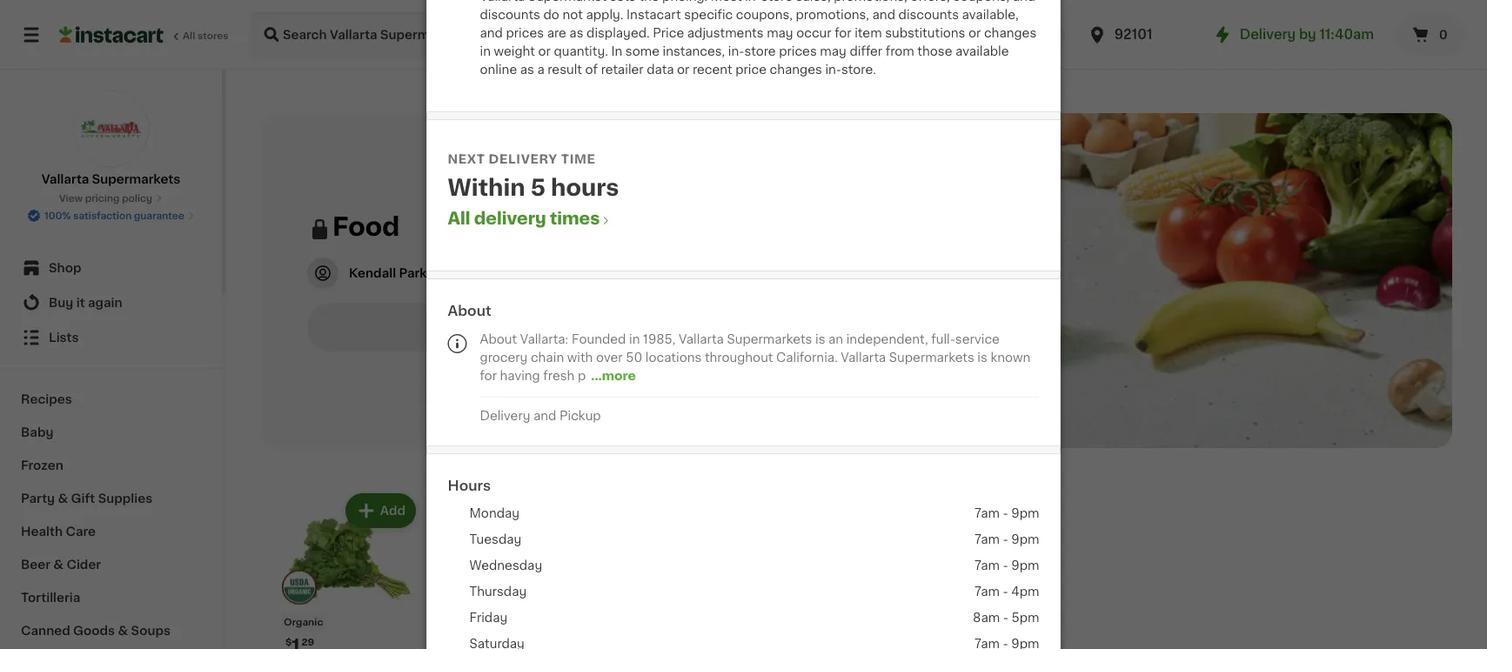Task type: locate. For each thing, give the bounding box(es) containing it.
in- down "occur"
[[825, 63, 841, 75]]

0 vertical spatial changes
[[984, 27, 1037, 39]]

price
[[653, 27, 684, 39]]

0 vertical spatial 9pm
[[1011, 507, 1039, 519]]

1 horizontal spatial prices
[[779, 45, 817, 57]]

for down grocery on the bottom left
[[480, 369, 497, 382]]

or
[[968, 27, 981, 39], [538, 45, 551, 57], [677, 63, 689, 75]]

may left "occur"
[[767, 27, 793, 39]]

promotions, up item
[[834, 0, 907, 2]]

vallarta down independent,
[[841, 351, 886, 363]]

delivery for all
[[474, 210, 546, 226]]

prices down "occur"
[[779, 45, 817, 57]]

4 7am from the top
[[974, 586, 1000, 598]]

prices up weight
[[506, 27, 544, 39]]

stores
[[197, 31, 229, 40]]

1 horizontal spatial discounts
[[898, 8, 959, 20]]

about for about vallarta:     founded in 1985, vallarta supermarkets is an independent, full-service grocery chain with over 50 locations throughout california. vallarta supermarkets is known for having fresh p
[[480, 333, 517, 345]]

free
[[491, 617, 513, 627]]

9pm for tuesday
[[1011, 533, 1039, 546]]

gift
[[71, 492, 95, 505]]

0 horizontal spatial prices
[[506, 27, 544, 39]]

in
[[611, 45, 622, 57]]

known
[[991, 351, 1030, 363]]

for inside vallarta supermarket sets the pricing. most in-store sales, promotions, offers, coupons, and discounts do not apply. instacart specific coupons, promotions, and discounts available, and prices are as displayed. price adjustments may occur for item substitutions or changes in weight or quantity. in some instances, in-store prices may differ from those available online as a result of retailer data or recent price changes in-store.
[[835, 27, 851, 39]]

-
[[1003, 507, 1008, 519], [1003, 533, 1008, 546], [1003, 559, 1008, 572], [1003, 586, 1008, 598], [1003, 612, 1008, 624]]

5 - from the top
[[1003, 612, 1008, 624]]

about up grocery on the bottom left
[[480, 333, 517, 345]]

2 vertical spatial 9pm
[[1011, 559, 1039, 572]]

in up online
[[480, 45, 491, 57]]

most
[[711, 0, 742, 2]]

7am for tuesday
[[974, 533, 1000, 546]]

delivery button
[[855, 17, 967, 52]]

vallarta up weight
[[480, 0, 525, 2]]

changes down available,
[[984, 27, 1037, 39]]

specific
[[684, 8, 733, 20]]

and up item
[[872, 8, 895, 20]]

as left "a"
[[520, 63, 534, 75]]

0 vertical spatial pickup
[[1009, 29, 1052, 41]]

0 horizontal spatial or
[[538, 45, 551, 57]]

0 vertical spatial prices
[[506, 27, 544, 39]]

0 vertical spatial is
[[815, 333, 825, 345]]

0 vertical spatial all
[[183, 31, 195, 40]]

1 vertical spatial 7am - 9pm
[[974, 533, 1039, 546]]

1 horizontal spatial may
[[820, 45, 846, 57]]

hours
[[551, 177, 619, 199]]

in up "50"
[[629, 333, 640, 345]]

supermarkets
[[92, 173, 180, 185], [727, 333, 812, 345], [889, 351, 974, 363]]

as down not
[[569, 27, 583, 39]]

3 7am - 9pm from the top
[[974, 559, 1039, 572]]

2 horizontal spatial or
[[968, 27, 981, 39]]

all left 'stores'
[[183, 31, 195, 40]]

- for thursday
[[1003, 586, 1008, 598]]

discounts down offers,
[[898, 8, 959, 20]]

in- right the most
[[745, 0, 761, 2]]

health care link
[[10, 515, 211, 548]]

0 horizontal spatial discounts
[[480, 8, 540, 20]]

2 horizontal spatial in-
[[825, 63, 841, 75]]

pickup down available,
[[1009, 29, 1052, 41]]

supermarkets up throughout
[[727, 333, 812, 345]]

or up available
[[968, 27, 981, 39]]

1 vertical spatial delivery
[[474, 210, 546, 226]]

0 horizontal spatial is
[[815, 333, 825, 345]]

in- down adjustments
[[728, 45, 744, 57]]

0 vertical spatial delivery
[[489, 153, 558, 165]]

all delivery times 
[[448, 210, 612, 227]]

... more
[[591, 369, 636, 382]]

0 horizontal spatial supermarkets
[[92, 173, 180, 185]]

guarantee
[[134, 211, 184, 221]]

1 vertical spatial in
[[629, 333, 640, 345]]

and
[[1013, 0, 1036, 2], [872, 8, 895, 20], [480, 27, 503, 39], [533, 409, 556, 422]]

1 horizontal spatial in-
[[745, 0, 761, 2]]

0 vertical spatial supermarkets
[[92, 173, 180, 185]]

9pm for wednesday
[[1011, 559, 1039, 572]]

store up price
[[744, 45, 776, 57]]

0 horizontal spatial changes
[[770, 63, 822, 75]]

0 vertical spatial for
[[835, 27, 851, 39]]

2 vertical spatial supermarkets
[[889, 351, 974, 363]]

1 horizontal spatial for
[[835, 27, 851, 39]]

online
[[480, 63, 517, 75]]

1 vertical spatial all
[[448, 210, 470, 226]]

available,
[[962, 8, 1019, 20]]

- for monday
[[1003, 507, 1008, 519]]

2 - from the top
[[1003, 533, 1008, 546]]

is left an
[[815, 333, 825, 345]]

3 9pm from the top
[[1011, 559, 1039, 572]]

prices
[[506, 27, 544, 39], [779, 45, 817, 57]]

of
[[585, 63, 598, 75]]

an
[[828, 333, 843, 345]]

items
[[554, 320, 598, 335]]

all down within
[[448, 210, 470, 226]]

for
[[835, 27, 851, 39], [480, 369, 497, 382]]

tortilleria link
[[10, 581, 211, 614]]

changes
[[984, 27, 1037, 39], [770, 63, 822, 75]]

and down fresh
[[533, 409, 556, 422]]

gluten-
[[453, 617, 491, 627]]

2 horizontal spatial delivery
[[1240, 28, 1296, 41]]

all for stores
[[183, 31, 195, 40]]

1 vertical spatial is
[[977, 351, 987, 363]]

time
[[561, 153, 596, 165]]

hours
[[448, 479, 491, 492]]

supermarket
[[528, 0, 607, 2]]

or down instances,
[[677, 63, 689, 75]]

None search field
[[249, 10, 833, 59]]

not
[[562, 8, 583, 20]]

2 vertical spatial or
[[677, 63, 689, 75]]

view pricing policy link
[[59, 191, 163, 205]]

delivery for delivery
[[899, 29, 951, 41]]

vallarta supermarket sets the pricing. most in-store sales, promotions, offers, coupons, and discounts do not apply. instacart specific coupons, promotions, and discounts available, and prices are as displayed. price adjustments may occur for item substitutions or changes in weight or quantity. in some instances, in-store prices may differ from those available online as a result of retailer data or recent price changes in-store.
[[480, 0, 1037, 75]]

coupons, down the most
[[736, 8, 793, 20]]

promotions, down sales,
[[796, 8, 869, 20]]

edit items button
[[307, 303, 811, 352]]

0 vertical spatial about
[[448, 304, 491, 318]]

2 product group from the left
[[445, 490, 589, 649]]

in-
[[745, 0, 761, 2], [728, 45, 744, 57], [825, 63, 841, 75]]

0 vertical spatial in
[[480, 45, 491, 57]]

0 vertical spatial &
[[58, 492, 68, 505]]

friday
[[469, 612, 507, 624]]

1 vertical spatial changes
[[770, 63, 822, 75]]

0 vertical spatial coupons,
[[953, 0, 1010, 2]]

1 horizontal spatial as
[[569, 27, 583, 39]]

2 9pm from the top
[[1011, 533, 1039, 546]]

1 9pm from the top
[[1011, 507, 1039, 519]]

1 horizontal spatial changes
[[984, 27, 1037, 39]]

over
[[596, 351, 623, 363]]

add button
[[347, 495, 414, 526]]

1 vertical spatial store
[[744, 45, 776, 57]]

baby link
[[10, 416, 211, 449]]

delivery up those
[[899, 29, 951, 41]]

0
[[1439, 29, 1448, 41]]

food
[[332, 214, 400, 239]]

0 horizontal spatial as
[[520, 63, 534, 75]]

59
[[475, 637, 488, 647]]

4 - from the top
[[1003, 586, 1008, 598]]

1 vertical spatial supermarkets
[[727, 333, 812, 345]]

2 7am - 9pm from the top
[[974, 533, 1039, 546]]

canned
[[21, 625, 70, 637]]

may
[[767, 27, 793, 39], [820, 45, 846, 57]]

1 horizontal spatial or
[[677, 63, 689, 75]]

buy
[[49, 297, 73, 309]]

0 horizontal spatial pickup
[[559, 409, 601, 422]]

delivery inside button
[[899, 29, 951, 41]]

coupons, up available,
[[953, 0, 1010, 2]]

available
[[955, 45, 1009, 57]]

7am - 9pm for tuesday
[[974, 533, 1039, 546]]

0 horizontal spatial all
[[183, 31, 195, 40]]

about inside about vallarta:     founded in 1985, vallarta supermarkets is an independent, full-service grocery chain with over 50 locations throughout california. vallarta supermarkets is known for having fresh p
[[480, 333, 517, 345]]

1 vertical spatial coupons,
[[736, 8, 793, 20]]

3 - from the top
[[1003, 559, 1008, 572]]

3 7am from the top
[[974, 559, 1000, 572]]

1 vertical spatial about
[[480, 333, 517, 345]]

1 horizontal spatial all
[[448, 210, 470, 226]]

0 vertical spatial store
[[761, 0, 793, 2]]

& for party
[[58, 492, 68, 505]]

1 vertical spatial for
[[480, 369, 497, 382]]

store left sales,
[[761, 0, 793, 2]]

0 vertical spatial 7am - 9pm
[[974, 507, 1039, 519]]

1 7am - 9pm from the top
[[974, 507, 1039, 519]]

health care
[[21, 526, 96, 538]]

0 horizontal spatial product group
[[275, 490, 419, 649]]

& left the gift
[[58, 492, 68, 505]]

view pricing policy
[[59, 194, 152, 203]]

in
[[480, 45, 491, 57], [629, 333, 640, 345]]

9pm
[[1011, 507, 1039, 519], [1011, 533, 1039, 546], [1011, 559, 1039, 572]]

1 vertical spatial as
[[520, 63, 534, 75]]

vallarta up locations
[[679, 333, 724, 345]]

delivery inside "all delivery times "
[[474, 210, 546, 226]]

0 horizontal spatial in-
[[728, 45, 744, 57]]

0 vertical spatial as
[[569, 27, 583, 39]]

all inside "all delivery times "
[[448, 210, 470, 226]]

result
[[548, 63, 582, 75]]

1 product group from the left
[[275, 490, 419, 649]]

recent
[[692, 63, 732, 75]]

1 horizontal spatial delivery
[[899, 29, 951, 41]]

delivery for delivery and pickup
[[480, 409, 530, 422]]

delivery by 11:40am link
[[1212, 24, 1374, 45]]

delivery left by
[[1240, 28, 1296, 41]]

or up "a"
[[538, 45, 551, 57]]

1 vertical spatial 9pm
[[1011, 533, 1039, 546]]

chain
[[531, 351, 564, 363]]

supermarkets up policy
[[92, 173, 180, 185]]

apply.
[[586, 8, 623, 20]]

1 horizontal spatial in
[[629, 333, 640, 345]]

those
[[917, 45, 952, 57]]

& left soups
[[118, 625, 128, 637]]

gluten-free
[[453, 617, 513, 627]]

organic
[[284, 617, 323, 627]]

about vallarta:     founded in 1985, vallarta supermarkets is an independent, full-service grocery chain with over 50 locations throughout california. vallarta supermarkets is known for having fresh p
[[480, 333, 1030, 382]]

is down service
[[977, 351, 987, 363]]

may down "occur"
[[820, 45, 846, 57]]

discounts up weight
[[480, 8, 540, 20]]

1 horizontal spatial supermarkets
[[727, 333, 812, 345]]

product group
[[275, 490, 419, 649], [445, 490, 589, 649]]

pickup down p
[[559, 409, 601, 422]]

about up the 
[[448, 304, 491, 318]]

0 vertical spatial may
[[767, 27, 793, 39]]

delivery down having
[[480, 409, 530, 422]]

0 horizontal spatial in
[[480, 45, 491, 57]]

differ
[[850, 45, 882, 57]]

1 horizontal spatial product group
[[445, 490, 589, 649]]

0 horizontal spatial coupons,
[[736, 8, 793, 20]]

for left item
[[835, 27, 851, 39]]

1 horizontal spatial pickup
[[1009, 29, 1052, 41]]

delivery down within 5 hours
[[474, 210, 546, 226]]

1 - from the top
[[1003, 507, 1008, 519]]

0 horizontal spatial for
[[480, 369, 497, 382]]

1 7am from the top
[[974, 507, 1000, 519]]

9pm for monday
[[1011, 507, 1039, 519]]

2 7am from the top
[[974, 533, 1000, 546]]

2 vertical spatial 7am - 9pm
[[974, 559, 1039, 572]]

about for about
[[448, 304, 491, 318]]

1 vertical spatial &
[[53, 559, 64, 571]]

retailer
[[601, 63, 644, 75]]

7am for monday
[[974, 507, 1000, 519]]

7am - 9pm
[[974, 507, 1039, 519], [974, 533, 1039, 546], [974, 559, 1039, 572]]

1 vertical spatial may
[[820, 45, 846, 57]]

occur
[[796, 27, 831, 39]]

0 vertical spatial or
[[968, 27, 981, 39]]

supermarkets down full-
[[889, 351, 974, 363]]

vallarta inside vallarta supermarket sets the pricing. most in-store sales, promotions, offers, coupons, and discounts do not apply. instacart specific coupons, promotions, and discounts available, and prices are as displayed. price adjustments may occur for item substitutions or changes in weight or quantity. in some instances, in-store prices may differ from those available online as a result of retailer data or recent price changes in-store.
[[480, 0, 525, 2]]

7am - 9pm for wednesday
[[974, 559, 1039, 572]]

by
[[1299, 28, 1316, 41]]

1 vertical spatial pickup
[[559, 409, 601, 422]]

shop
[[49, 262, 81, 274]]

from
[[885, 45, 914, 57]]

delivery up within 5 hours
[[489, 153, 558, 165]]

2 vertical spatial &
[[118, 625, 128, 637]]

& right beer
[[53, 559, 64, 571]]

changes down "occur"
[[770, 63, 822, 75]]

delivery
[[1240, 28, 1296, 41], [899, 29, 951, 41], [480, 409, 530, 422]]

0 horizontal spatial delivery
[[480, 409, 530, 422]]



Task type: vqa. For each thing, say whether or not it's contained in the screenshot.
times
yes



Task type: describe. For each thing, give the bounding box(es) containing it.

[[448, 334, 467, 353]]

7am - 4pm
[[974, 586, 1039, 598]]

having
[[500, 369, 540, 382]]

vallarta up view in the left top of the page
[[42, 173, 89, 185]]

beer
[[21, 559, 50, 571]]

1 vertical spatial promotions,
[[796, 8, 869, 20]]

50
[[626, 351, 642, 363]]

displayed.
[[586, 27, 650, 39]]

add
[[380, 505, 405, 517]]

tuesday
[[469, 533, 521, 546]]

item
[[855, 27, 882, 39]]

do
[[543, 8, 559, 20]]

7am for wednesday
[[974, 559, 1000, 572]]

2 horizontal spatial supermarkets
[[889, 351, 974, 363]]

next
[[448, 153, 485, 165]]

grocery
[[480, 351, 528, 363]]

- for friday
[[1003, 612, 1008, 624]]

care
[[66, 526, 96, 538]]

100%
[[44, 211, 71, 221]]

8am - 5pm
[[973, 612, 1039, 624]]

party
[[21, 492, 55, 505]]

instacart logo image
[[59, 24, 164, 45]]

$
[[285, 637, 292, 647]]

shop link
[[10, 251, 211, 285]]

instances,
[[663, 45, 725, 57]]

again
[[88, 297, 122, 309]]

1 vertical spatial in-
[[728, 45, 744, 57]]

adjustments
[[687, 27, 764, 39]]

1 horizontal spatial coupons,
[[953, 0, 1010, 2]]

fresh
[[543, 369, 575, 382]]

price
[[735, 63, 767, 75]]

store.
[[841, 63, 876, 75]]

the
[[639, 0, 659, 2]]

service
[[955, 333, 1000, 345]]

5pm
[[1011, 612, 1039, 624]]

delivery for delivery by 11:40am
[[1240, 28, 1296, 41]]

for inside about vallarta:     founded in 1985, vallarta supermarkets is an independent, full-service grocery chain with over 50 locations throughout california. vallarta supermarkets is known for having fresh p
[[480, 369, 497, 382]]

pickup inside button
[[1009, 29, 1052, 41]]

recipes
[[21, 393, 72, 405]]

thursday
[[469, 586, 527, 598]]

monday
[[469, 507, 520, 519]]

2 vertical spatial in-
[[825, 63, 841, 75]]

health
[[21, 526, 63, 538]]

1 vertical spatial prices
[[779, 45, 817, 57]]

92101 button
[[1087, 10, 1191, 59]]

party & gift supplies
[[21, 492, 152, 505]]

vallarta supermarkets link
[[42, 90, 180, 188]]

throughout
[[705, 351, 773, 363]]

offers,
[[910, 0, 950, 2]]

product group containing gluten-free
[[445, 490, 589, 649]]

and up weight
[[480, 27, 503, 39]]

all for delivery
[[448, 210, 470, 226]]

times
[[550, 210, 600, 226]]

cider
[[66, 559, 101, 571]]

canned goods & soups link
[[10, 614, 211, 647]]

7am - 9pm for monday
[[974, 507, 1039, 519]]

with
[[567, 351, 593, 363]]

p
[[578, 369, 586, 382]]

substitutions
[[885, 27, 965, 39]]

and up pickup button
[[1013, 0, 1036, 2]]

supplies
[[98, 492, 152, 505]]

...
[[591, 369, 602, 382]]

pricing
[[85, 194, 120, 203]]

2 discounts from the left
[[898, 8, 959, 20]]

soups
[[131, 625, 171, 637]]

lists link
[[10, 320, 211, 355]]

frozen link
[[10, 449, 211, 482]]

in inside about vallarta:     founded in 1985, vallarta supermarkets is an independent, full-service grocery chain with over 50 locations throughout california. vallarta supermarkets is known for having fresh p
[[629, 333, 640, 345]]

8am
[[973, 612, 1000, 624]]

product group containing add
[[275, 490, 419, 649]]

92101
[[1114, 28, 1152, 41]]

1 horizontal spatial is
[[977, 351, 987, 363]]

more
[[602, 369, 636, 382]]

data
[[647, 63, 674, 75]]

locations
[[645, 351, 702, 363]]

view
[[59, 194, 83, 203]]

independent,
[[846, 333, 928, 345]]

pricing.
[[662, 0, 708, 2]]

100% satisfaction guarantee
[[44, 211, 184, 221]]

service type group
[[855, 17, 1066, 52]]

are
[[547, 27, 566, 39]]

delivery for next
[[489, 153, 558, 165]]

in inside vallarta supermarket sets the pricing. most in-store sales, promotions, offers, coupons, and discounts do not apply. instacart specific coupons, promotions, and discounts available, and prices are as displayed. price adjustments may occur for item substitutions or changes in weight or quantity. in some instances, in-store prices may differ from those available online as a result of retailer data or recent price changes in-store.
[[480, 45, 491, 57]]

party & gift supplies link
[[10, 482, 211, 515]]

california.
[[776, 351, 838, 363]]

lists
[[49, 332, 79, 344]]

11:40am
[[1319, 28, 1374, 41]]

goods
[[73, 625, 115, 637]]

0 horizontal spatial may
[[767, 27, 793, 39]]

1 discounts from the left
[[480, 8, 540, 20]]

buy it again link
[[10, 285, 211, 320]]

kendall parks
[[349, 267, 434, 279]]

- for tuesday
[[1003, 533, 1008, 546]]

buy it again
[[49, 297, 122, 309]]

all stores
[[183, 31, 229, 40]]

founded
[[572, 333, 626, 345]]

wednesday
[[469, 559, 542, 572]]

vallarta supermarkets logo image
[[73, 90, 149, 167]]

7am for thursday
[[974, 586, 1000, 598]]

beer & cider link
[[10, 548, 211, 581]]

recipes link
[[10, 383, 211, 416]]

delivery by 11:40am
[[1240, 28, 1374, 41]]

next delivery time
[[448, 153, 596, 165]]

- for wednesday
[[1003, 559, 1008, 572]]

1 vertical spatial or
[[538, 45, 551, 57]]

full-
[[931, 333, 955, 345]]

canned goods & soups
[[21, 625, 171, 637]]

vallarta:
[[520, 333, 569, 345]]

quantity.
[[554, 45, 608, 57]]

tortilleria
[[21, 592, 80, 604]]

delivery and pickup
[[480, 409, 601, 422]]

baby
[[21, 426, 53, 439]]

0 vertical spatial promotions,
[[834, 0, 907, 2]]

& for beer
[[53, 559, 64, 571]]

0 vertical spatial in-
[[745, 0, 761, 2]]

vallarta supermarkets
[[42, 173, 180, 185]]



